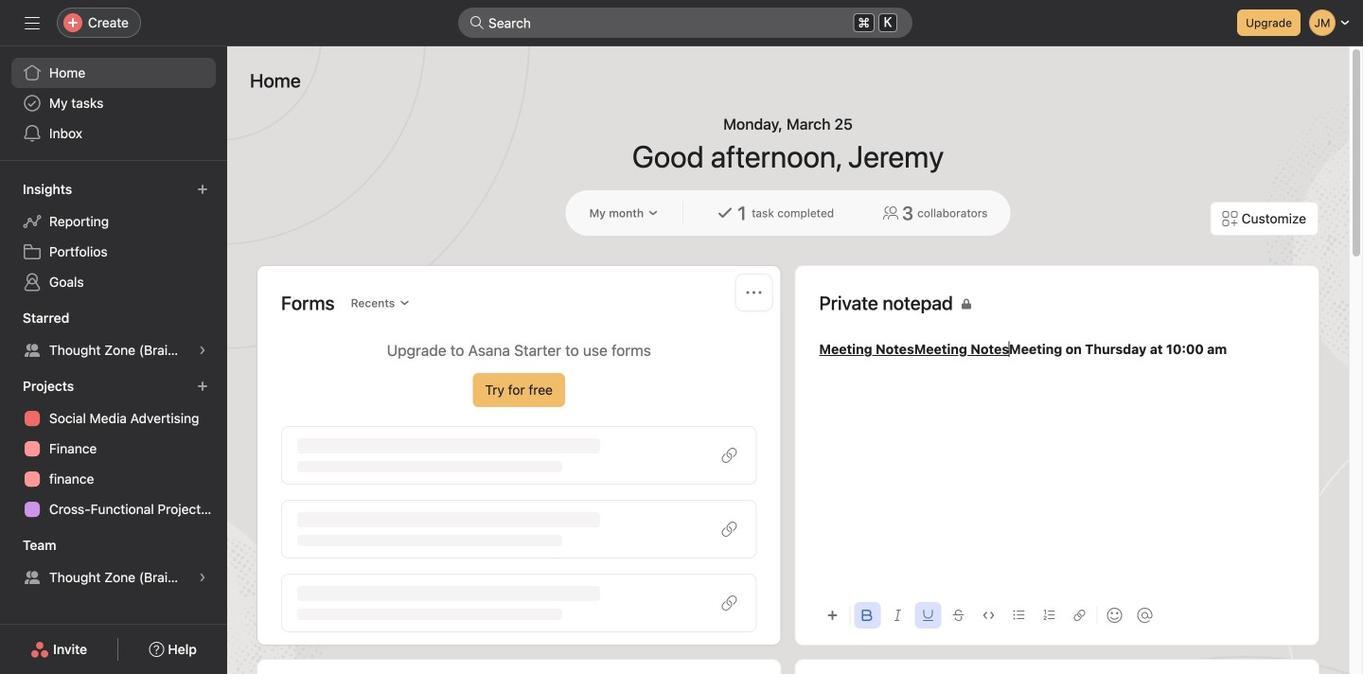 Task type: locate. For each thing, give the bounding box(es) containing it.
Search tasks, projects, and more text field
[[458, 8, 913, 38]]

insert an object image
[[827, 610, 838, 621]]

global element
[[0, 46, 227, 160]]

numbered list image
[[1044, 610, 1055, 621]]

emoji image
[[1107, 608, 1122, 623]]

see details, thought zone (brainstorm space) image
[[197, 345, 208, 356]]

actions image
[[747, 285, 762, 300]]

None field
[[458, 8, 913, 38]]

bold image
[[862, 610, 873, 621]]

bulleted list image
[[1014, 610, 1025, 621]]

toolbar
[[819, 594, 1295, 636]]

projects element
[[0, 369, 227, 528]]

code image
[[983, 610, 995, 621]]

teams element
[[0, 528, 227, 596]]

italics image
[[892, 610, 904, 621]]

at mention image
[[1138, 608, 1153, 623]]

new insights image
[[197, 184, 208, 195]]

strikethrough image
[[953, 610, 964, 621]]



Task type: describe. For each thing, give the bounding box(es) containing it.
link image
[[1074, 610, 1086, 621]]

new project or portfolio image
[[197, 381, 208, 392]]

underline image
[[923, 610, 934, 621]]

prominent image
[[470, 15, 485, 30]]

hide sidebar image
[[25, 15, 40, 30]]

see details, thought zone (brainstorm space) image
[[197, 572, 208, 583]]

starred element
[[0, 301, 227, 369]]

insights element
[[0, 172, 227, 301]]



Task type: vqa. For each thing, say whether or not it's contained in the screenshot.
Underline icon
yes



